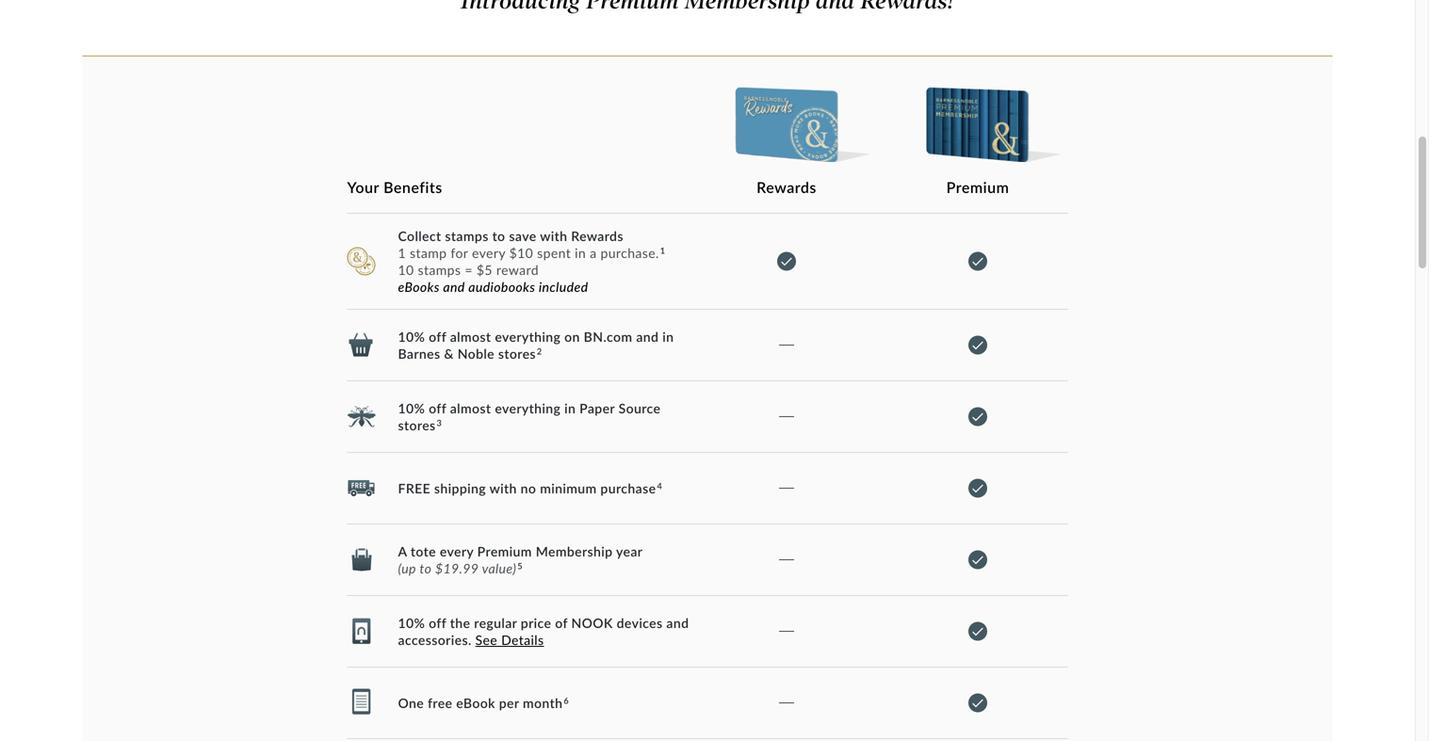 Task type: vqa. For each thing, say whether or not it's contained in the screenshot.
10 stamps =
yes



Task type: locate. For each thing, give the bounding box(es) containing it.
1 vertical spatial almost
[[450, 400, 491, 416]]

and
[[443, 279, 465, 295], [636, 329, 659, 345], [667, 615, 689, 631]]

0 vertical spatial in
[[663, 329, 674, 345]]

$5 reward
[[477, 262, 539, 278]]

with left the no
[[490, 481, 517, 497]]

0 horizontal spatial to
[[420, 561, 432, 577]]

almost inside 10% off almost everything in paper source stores
[[450, 400, 491, 416]]

10% inside 10% off the regular price of nook devices and accessories.
[[398, 615, 425, 631]]

1 horizontal spatial to
[[492, 228, 506, 244]]

almost for 10% off almost everything on bn.com and in barnes & noble stores
[[450, 329, 491, 345]]

per
[[499, 695, 519, 711]]

almost inside 10% off almost everything on bn.com and in barnes & noble stores
[[450, 329, 491, 345]]

0 vertical spatial and
[[443, 279, 465, 295]]

1 vertical spatial everything
[[495, 400, 561, 416]]

0 horizontal spatial premium
[[477, 544, 532, 560]]

off up barnes & noble stores
[[429, 329, 447, 345]]

10% off the regular price of nook devices and accessories.
[[398, 615, 689, 648]]

audiobooks
[[469, 279, 536, 295]]

premium membership card image
[[922, 87, 1064, 162]]

off for 10% off the regular price of nook devices and accessories.
[[429, 615, 447, 631]]

10 stamps =
[[398, 262, 473, 278]]

your benefits
[[347, 178, 443, 196]]

10% inside 10% off almost everything on bn.com and in barnes & noble stores
[[398, 329, 425, 345]]

every up the $19.99
[[440, 544, 474, 560]]

1 horizontal spatial rewards
[[757, 178, 817, 196]]

0 horizontal spatial rewards
[[571, 228, 624, 244]]

in right the bn.com on the top
[[663, 329, 674, 345]]

almost up barnes & noble stores
[[450, 329, 491, 345]]

1 horizontal spatial and
[[636, 329, 659, 345]]

in inside 10% off almost everything on bn.com and in barnes & noble stores
[[663, 329, 674, 345]]

your
[[347, 178, 379, 196]]

0 vertical spatial 10%
[[398, 329, 425, 345]]

free
[[398, 481, 431, 497]]

1 vertical spatial 10%
[[398, 400, 425, 416]]

minimum
[[540, 481, 597, 497]]

free shipping with no minimum purchase 4
[[398, 481, 663, 497]]

and down 10 stamps =
[[443, 279, 465, 295]]

and right devices
[[667, 615, 689, 631]]

(up
[[398, 561, 416, 577]]

0 vertical spatial with
[[540, 228, 568, 244]]

10% up accessories.
[[398, 615, 425, 631]]

1 down collect
[[398, 245, 406, 261]]

off
[[429, 329, 447, 345], [429, 400, 447, 416], [429, 615, 447, 631]]

rewards down rewards card image
[[757, 178, 817, 196]]

$10
[[509, 245, 534, 261]]

membership
[[536, 544, 613, 560]]

premium down premium membership card image
[[947, 178, 1010, 196]]

1 vertical spatial every
[[440, 544, 474, 560]]

2 off from the top
[[429, 400, 447, 416]]

2 horizontal spatial and
[[667, 615, 689, 631]]

0 vertical spatial every
[[472, 245, 506, 261]]

0 horizontal spatial with
[[490, 481, 517, 497]]

premium
[[947, 178, 1010, 196], [477, 544, 532, 560]]

1 horizontal spatial premium
[[947, 178, 1010, 196]]

1 vertical spatial off
[[429, 400, 447, 416]]

off up "3"
[[429, 400, 447, 416]]

in inside 10% off almost everything in paper source stores
[[565, 400, 576, 416]]

2 vertical spatial and
[[667, 615, 689, 631]]

in
[[663, 329, 674, 345], [565, 400, 576, 416]]

off for 10% off almost everything on bn.com and in barnes & noble stores
[[429, 329, 447, 345]]

everything up 2
[[495, 329, 561, 345]]

2
[[537, 346, 542, 357]]

purchase
[[601, 481, 656, 497]]

to
[[492, 228, 506, 244], [420, 561, 432, 577]]

tote
[[411, 544, 436, 560]]

off inside 10% off almost everything on bn.com and in barnes & noble stores
[[429, 329, 447, 345]]

1 vertical spatial rewards
[[571, 228, 624, 244]]

every
[[472, 245, 506, 261], [440, 544, 474, 560]]

2 10% from the top
[[398, 400, 425, 416]]

x image
[[969, 252, 988, 271], [969, 479, 988, 498], [969, 551, 988, 570], [969, 694, 988, 713]]

of
[[555, 615, 568, 631]]

to inside a tote every premium membership year (up to $19.99 value) 5
[[420, 561, 432, 577]]

2 everything from the top
[[495, 400, 561, 416]]

rewards up 'in a purchase.'
[[571, 228, 624, 244]]

year
[[616, 544, 643, 560]]

off inside 10% off almost everything in paper source stores
[[429, 400, 447, 416]]

2 almost from the top
[[450, 400, 491, 416]]

to left save
[[492, 228, 506, 244]]

1 vertical spatial premium
[[477, 544, 532, 560]]

every up $5 reward
[[472, 245, 506, 261]]

devices
[[617, 615, 663, 631]]

1 vertical spatial with
[[490, 481, 517, 497]]

with up spent
[[540, 228, 568, 244]]

everything down 2
[[495, 400, 561, 416]]

price
[[521, 615, 552, 631]]

everything inside 10% off almost everything in paper source stores
[[495, 400, 561, 416]]

in a purchase.
[[575, 245, 659, 261]]

1 right 'in a purchase.'
[[660, 245, 666, 256]]

3 off from the top
[[429, 615, 447, 631]]

to down tote
[[420, 561, 432, 577]]

stores
[[398, 417, 436, 433]]

everything inside 10% off almost everything on bn.com and in barnes & noble stores
[[495, 329, 561, 345]]

10% off almost everything on bn.com and in barnes & noble stores
[[398, 329, 674, 362]]

10% up the "stores"
[[398, 400, 425, 416]]

source
[[619, 400, 661, 416]]

almost
[[450, 329, 491, 345], [450, 400, 491, 416]]

0 vertical spatial to
[[492, 228, 506, 244]]

on
[[565, 329, 580, 345]]

1 vertical spatial to
[[420, 561, 432, 577]]

off inside 10% off the regular price of nook devices and accessories.
[[429, 615, 447, 631]]

x image
[[777, 252, 796, 271], [969, 336, 988, 355], [969, 408, 988, 426], [969, 622, 988, 641]]

1 horizontal spatial with
[[540, 228, 568, 244]]

10% inside 10% off almost everything in paper source stores
[[398, 400, 425, 416]]

1 vertical spatial in
[[565, 400, 576, 416]]

0 vertical spatial everything
[[495, 329, 561, 345]]

3 10% from the top
[[398, 615, 425, 631]]

1 horizontal spatial in
[[663, 329, 674, 345]]

stamp
[[410, 245, 447, 261]]

rewards
[[757, 178, 817, 196], [571, 228, 624, 244]]

every inside a tote every premium membership year (up to $19.99 value) 5
[[440, 544, 474, 560]]

in left paper
[[565, 400, 576, 416]]

10%
[[398, 329, 425, 345], [398, 400, 425, 416], [398, 615, 425, 631]]

1
[[398, 245, 406, 261], [660, 245, 666, 256]]

4 x image from the top
[[969, 694, 988, 713]]

1 off from the top
[[429, 329, 447, 345]]

1 10% from the top
[[398, 329, 425, 345]]

a
[[398, 544, 407, 560]]

0 vertical spatial off
[[429, 329, 447, 345]]

collect stamps to save with rewards 1 stamp for every $10 spent in a purchase. 1 10 stamps = $5 reward ebooks and audiobooks included
[[398, 228, 666, 295]]

1 everything from the top
[[495, 329, 561, 345]]

0 horizontal spatial in
[[565, 400, 576, 416]]

off for 10% off almost everything in paper source stores
[[429, 400, 447, 416]]

and inside 10% off almost everything on bn.com and in barnes & noble stores
[[636, 329, 659, 345]]

2 x image from the top
[[969, 479, 988, 498]]

almost down barnes & noble stores
[[450, 400, 491, 416]]

2 vertical spatial 10%
[[398, 615, 425, 631]]

premium up value)
[[477, 544, 532, 560]]

0 vertical spatial almost
[[450, 329, 491, 345]]

1 almost from the top
[[450, 329, 491, 345]]

0 horizontal spatial and
[[443, 279, 465, 295]]

off up accessories.
[[429, 615, 447, 631]]

save
[[509, 228, 537, 244]]

10% down ebooks
[[398, 329, 425, 345]]

1 vertical spatial and
[[636, 329, 659, 345]]

6
[[564, 696, 569, 706]]

with
[[540, 228, 568, 244], [490, 481, 517, 497]]

bn.com
[[584, 329, 633, 345]]

everything
[[495, 329, 561, 345], [495, 400, 561, 416]]

2 vertical spatial off
[[429, 615, 447, 631]]

and right the bn.com on the top
[[636, 329, 659, 345]]

$19.99
[[435, 561, 479, 577]]

3
[[437, 418, 442, 428]]

10% off almost everything in paper source stores
[[398, 400, 661, 433]]

premium inside a tote every premium membership year (up to $19.99 value) 5
[[477, 544, 532, 560]]



Task type: describe. For each thing, give the bounding box(es) containing it.
1 horizontal spatial 1
[[660, 245, 666, 256]]

a tote every premium membership year (up to $19.99 value) 5
[[398, 544, 643, 577]]

rewards inside collect stamps to save with rewards 1 stamp for every $10 spent in a purchase. 1 10 stamps = $5 reward ebooks and audiobooks included
[[571, 228, 624, 244]]

no
[[521, 481, 537, 497]]

10% for 10% off almost everything on bn.com and in barnes & noble stores
[[398, 329, 425, 345]]

one free ebook per month 6
[[398, 695, 569, 711]]

month
[[523, 695, 563, 711]]

to inside collect stamps to save with rewards 1 stamp for every $10 spent in a purchase. 1 10 stamps = $5 reward ebooks and audiobooks included
[[492, 228, 506, 244]]

paper
[[580, 400, 615, 416]]

everything for in
[[495, 400, 561, 416]]

accessories.
[[398, 632, 472, 648]]

barnes & noble stores
[[398, 346, 536, 362]]

every inside collect stamps to save with rewards 1 stamp for every $10 spent in a purchase. 1 10 stamps = $5 reward ebooks and audiobooks included
[[472, 245, 506, 261]]

value)
[[482, 561, 517, 577]]

and inside collect stamps to save with rewards 1 stamp for every $10 spent in a purchase. 1 10 stamps = $5 reward ebooks and audiobooks included
[[443, 279, 465, 295]]

0 vertical spatial rewards
[[757, 178, 817, 196]]

and inside 10% off the regular price of nook devices and accessories.
[[667, 615, 689, 631]]

nook
[[572, 615, 613, 631]]

ebook
[[456, 695, 496, 711]]

ebooks
[[398, 279, 440, 295]]

free
[[428, 695, 453, 711]]

benefits
[[384, 178, 443, 196]]

everything for on
[[495, 329, 561, 345]]

4
[[657, 481, 663, 491]]

included
[[539, 279, 588, 295]]

collect
[[398, 228, 442, 244]]

stamps
[[445, 228, 489, 244]]

10% for 10% off almost everything in paper source stores
[[398, 400, 425, 416]]

spent
[[537, 245, 571, 261]]

5
[[518, 561, 523, 571]]

3 x image from the top
[[969, 551, 988, 570]]

0 horizontal spatial 1
[[398, 245, 406, 261]]

regular
[[474, 615, 517, 631]]

see details
[[475, 632, 544, 648]]

1 x image from the top
[[969, 252, 988, 271]]

for
[[451, 245, 468, 261]]

see details link
[[475, 632, 544, 649]]

0 vertical spatial premium
[[947, 178, 1010, 196]]

the
[[450, 615, 471, 631]]

rewards card image
[[731, 87, 873, 162]]

one
[[398, 695, 424, 711]]

with inside collect stamps to save with rewards 1 stamp for every $10 spent in a purchase. 1 10 stamps = $5 reward ebooks and audiobooks included
[[540, 228, 568, 244]]

almost for 10% off almost everything in paper source stores
[[450, 400, 491, 416]]

shipping
[[434, 481, 486, 497]]

10% for 10% off the regular price of nook devices and accessories.
[[398, 615, 425, 631]]



